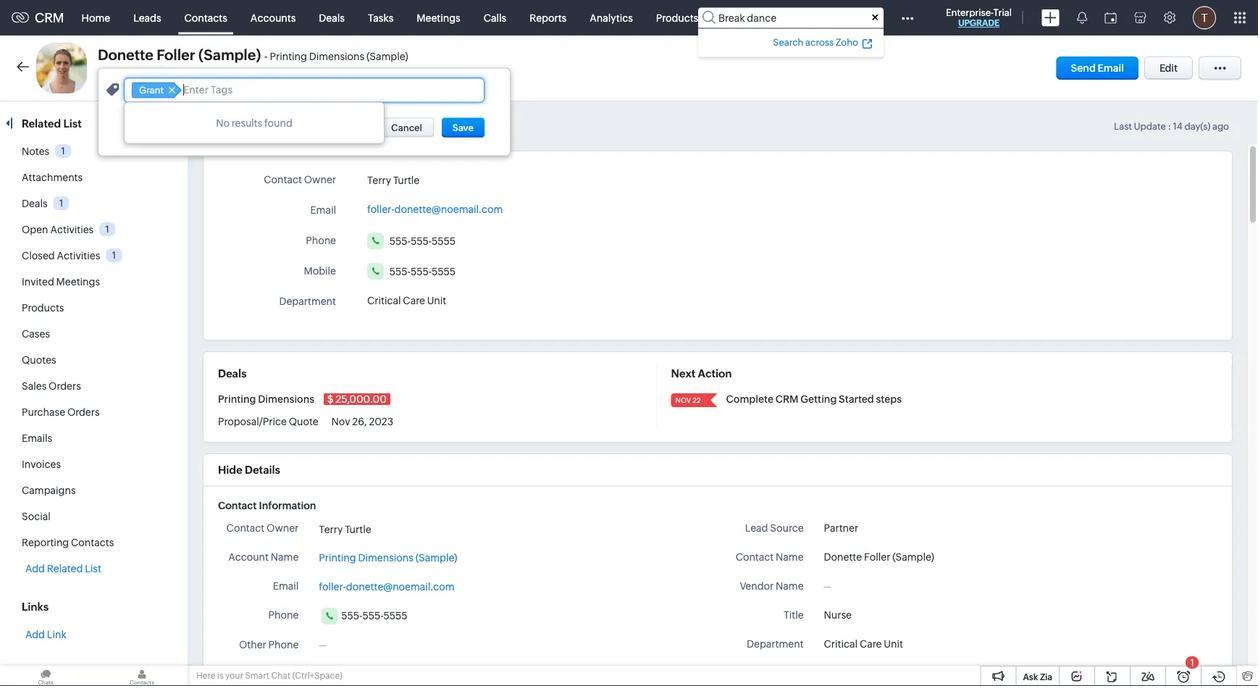 Task type: describe. For each thing, give the bounding box(es) containing it.
orders for purchase orders
[[67, 407, 100, 418]]

save button
[[442, 118, 485, 137]]

printing inside donette foller (sample) - printing dimensions (sample)
[[270, 51, 307, 62]]

lead source
[[746, 522, 804, 534]]

2 vertical spatial deals
[[218, 367, 247, 380]]

0 vertical spatial products link
[[645, 0, 710, 35]]

Grant field
[[124, 78, 485, 102]]

closed activities
[[22, 250, 100, 262]]

reports
[[530, 12, 567, 24]]

signals image
[[1078, 12, 1088, 24]]

notes
[[22, 146, 49, 157]]

orders for sales orders
[[49, 381, 81, 392]]

create menu element
[[1034, 0, 1069, 35]]

tasks link
[[357, 0, 405, 35]]

0 vertical spatial related
[[22, 117, 61, 130]]

1 vertical spatial donette@noemail.com
[[346, 581, 455, 592]]

donette for donette foller (sample) - printing dimensions (sample)
[[98, 47, 154, 63]]

donette for donette foller (sample)
[[825, 552, 863, 563]]

profile element
[[1185, 0, 1226, 35]]

signals element
[[1069, 0, 1097, 36]]

(sample) inside donette foller (sample) - printing dimensions (sample)
[[367, 51, 409, 62]]

reporting
[[22, 537, 69, 549]]

contact name
[[736, 551, 804, 563]]

0 vertical spatial products
[[657, 12, 699, 24]]

owner for email
[[304, 174, 336, 185]]

tasks
[[368, 12, 394, 24]]

edit button
[[1145, 57, 1194, 80]]

0 horizontal spatial foller-
[[319, 581, 346, 592]]

social link
[[22, 511, 51, 523]]

purchase orders link
[[22, 407, 100, 418]]

name for contact name
[[776, 551, 804, 563]]

next
[[672, 367, 696, 380]]

enterprise-
[[947, 7, 994, 18]]

other phone
[[239, 639, 299, 651]]

vendor name
[[740, 580, 804, 592]]

2023
[[369, 416, 394, 428]]

invited
[[22, 276, 54, 288]]

calendar image
[[1105, 12, 1118, 24]]

invited meetings
[[22, 276, 100, 288]]

grant
[[139, 84, 164, 95]]

create menu image
[[1042, 9, 1060, 26]]

reporting contacts link
[[22, 537, 114, 549]]

analytics
[[590, 12, 633, 24]]

Search field
[[699, 8, 884, 28]]

next action
[[672, 367, 732, 380]]

edit
[[1160, 62, 1179, 74]]

2 vertical spatial phone
[[269, 639, 299, 651]]

care for title
[[860, 639, 882, 650]]

terry for foller-donette@noemail.com
[[367, 174, 391, 186]]

1 vertical spatial phone
[[269, 609, 299, 621]]

sales
[[22, 381, 47, 392]]

14
[[1174, 121, 1183, 132]]

0 vertical spatial foller-donette@noemail.com
[[367, 204, 503, 215]]

1 vertical spatial printing dimensions (sample) link
[[319, 550, 458, 565]]

leads link
[[122, 0, 173, 35]]

profile image
[[1194, 6, 1217, 29]]

contacts image
[[96, 666, 188, 686]]

1 for deals
[[59, 198, 63, 209]]

contact down found
[[264, 174, 302, 185]]

add for add related list
[[25, 563, 45, 575]]

critical for title
[[825, 639, 858, 650]]

campaigns
[[22, 485, 76, 496]]

0 vertical spatial list
[[63, 117, 82, 130]]

contacts link
[[173, 0, 239, 35]]

started
[[839, 394, 875, 405]]

cases link
[[22, 328, 50, 340]]

(sample) for printing dimensions (sample)
[[416, 552, 458, 563]]

results
[[232, 117, 262, 129]]

$ 25,000.00
[[327, 394, 387, 405]]

0 vertical spatial deals link
[[308, 0, 357, 35]]

0 vertical spatial foller-donette@noemail.com link
[[367, 199, 503, 215]]

contact down hide
[[218, 500, 257, 511]]

1 horizontal spatial mobile
[[304, 265, 336, 277]]

account name
[[228, 551, 299, 563]]

account
[[228, 551, 269, 563]]

care for mobile
[[403, 295, 425, 307]]

-
[[264, 50, 268, 63]]

search across zoho link
[[771, 34, 876, 50]]

25,000.00
[[336, 394, 387, 405]]

zoho
[[836, 37, 859, 47]]

links
[[22, 601, 49, 614]]

activities for closed activities
[[57, 250, 100, 262]]

projects link
[[831, 0, 893, 35]]

(ctrl+space)
[[292, 671, 343, 681]]

getting
[[801, 394, 837, 405]]

last update : 14 day(s) ago
[[1115, 121, 1230, 132]]

services
[[780, 12, 820, 24]]

hide
[[218, 464, 243, 477]]

(sample) for donette foller (sample)
[[893, 552, 935, 563]]

dimensions inside donette foller (sample) - printing dimensions (sample)
[[309, 51, 365, 62]]

foller for donette foller (sample)
[[865, 552, 891, 563]]

1 vertical spatial quotes
[[22, 354, 56, 366]]

contact owner for email
[[264, 174, 336, 185]]

campaigns link
[[22, 485, 76, 496]]

contact owner for account name
[[227, 522, 299, 534]]

complete crm getting started steps link
[[727, 394, 902, 405]]

action
[[698, 367, 732, 380]]

last
[[1115, 121, 1133, 132]]

0 vertical spatial phone
[[306, 234, 336, 246]]

complete
[[727, 394, 774, 405]]

0 vertical spatial quotes link
[[710, 0, 768, 35]]

purchase orders
[[22, 407, 100, 418]]

attachments link
[[22, 172, 83, 183]]

accounts link
[[239, 0, 308, 35]]

0 vertical spatial printing dimensions (sample) link
[[270, 50, 409, 63]]

nov 22
[[676, 396, 701, 404]]

invited meetings link
[[22, 276, 100, 288]]

Other Modules field
[[893, 6, 924, 29]]

critical care unit for mobile
[[367, 295, 447, 307]]

quote
[[289, 416, 319, 428]]

contact up the account
[[227, 522, 265, 534]]

department for title
[[747, 638, 804, 650]]

update
[[1135, 121, 1167, 132]]

no results found
[[216, 117, 293, 129]]

analytics link
[[579, 0, 645, 35]]

send
[[1072, 62, 1097, 74]]

activities for open activities
[[50, 224, 94, 236]]

0 horizontal spatial deals link
[[22, 198, 48, 209]]

contact down the 'lead'
[[736, 551, 774, 563]]

2 horizontal spatial deals
[[319, 12, 345, 24]]

1 horizontal spatial quotes
[[722, 12, 757, 24]]

22
[[693, 396, 701, 404]]

calls link
[[472, 0, 518, 35]]

nov 26, 2023
[[332, 416, 394, 428]]

1 vertical spatial related
[[47, 563, 83, 575]]

open
[[22, 224, 48, 236]]

terry for printing dimensions (sample)
[[319, 524, 343, 535]]

1 for closed activities
[[112, 250, 116, 261]]

hide details
[[218, 464, 280, 477]]

notes link
[[22, 146, 49, 157]]

complete crm getting started steps
[[727, 394, 902, 405]]

lead
[[746, 522, 769, 534]]

closed activities link
[[22, 250, 100, 262]]

0 horizontal spatial meetings
[[56, 276, 100, 288]]

1 vertical spatial products
[[22, 302, 64, 314]]

save
[[453, 122, 474, 133]]



Task type: vqa. For each thing, say whether or not it's contained in the screenshot.
Turtle associated with donette@noemail.com
yes



Task type: locate. For each thing, give the bounding box(es) containing it.
terry
[[367, 174, 391, 186], [319, 524, 343, 535]]

1 add from the top
[[25, 563, 45, 575]]

list up the attachments link
[[63, 117, 82, 130]]

other
[[239, 639, 267, 651]]

0 vertical spatial printing
[[270, 51, 307, 62]]

social
[[22, 511, 51, 523]]

1 horizontal spatial department
[[747, 638, 804, 650]]

department
[[279, 295, 336, 307], [747, 638, 804, 650]]

turtle up the printing dimensions (sample)
[[345, 524, 372, 535]]

1 vertical spatial mobile
[[267, 668, 299, 680]]

name right the account
[[271, 551, 299, 563]]

owner
[[304, 174, 336, 185], [267, 522, 299, 534]]

list down reporting contacts "link"
[[85, 563, 101, 575]]

related
[[22, 117, 61, 130], [47, 563, 83, 575]]

0 vertical spatial dimensions
[[309, 51, 365, 62]]

terry down cancel button
[[367, 174, 391, 186]]

activities up invited meetings link
[[57, 250, 100, 262]]

1 vertical spatial add
[[25, 629, 45, 641]]

cases
[[22, 328, 50, 340]]

1 vertical spatial critical
[[825, 639, 858, 650]]

0 horizontal spatial printing
[[218, 394, 256, 405]]

across
[[806, 37, 834, 47]]

0 horizontal spatial quotes
[[22, 354, 56, 366]]

services link
[[768, 0, 831, 35]]

1 horizontal spatial contacts
[[185, 12, 227, 24]]

1 vertical spatial turtle
[[345, 524, 372, 535]]

0 vertical spatial contacts
[[185, 12, 227, 24]]

crm link
[[12, 10, 64, 25]]

Enter Tags text field
[[183, 84, 477, 96]]

0 vertical spatial terry turtle
[[367, 174, 420, 186]]

add left link
[[25, 629, 45, 641]]

deals link
[[308, 0, 357, 35], [22, 198, 48, 209]]

foller for donette foller (sample) - printing dimensions (sample)
[[157, 47, 195, 63]]

555-555-5555 for phone
[[390, 235, 456, 247]]

0 horizontal spatial mobile
[[267, 668, 299, 680]]

1 for notes
[[61, 146, 65, 156]]

found
[[265, 117, 293, 129]]

0 vertical spatial turtle
[[393, 174, 420, 186]]

1 horizontal spatial crm
[[776, 394, 799, 405]]

care
[[403, 295, 425, 307], [860, 639, 882, 650]]

terry turtle for printing
[[319, 524, 372, 535]]

0 vertical spatial mobile
[[304, 265, 336, 277]]

1 horizontal spatial terry
[[367, 174, 391, 186]]

products link
[[645, 0, 710, 35], [22, 302, 64, 314]]

1 horizontal spatial foller-
[[367, 204, 395, 215]]

terry turtle down cancel button
[[367, 174, 420, 186]]

here is your smart chat (ctrl+space)
[[196, 671, 343, 681]]

0 vertical spatial donette
[[98, 47, 154, 63]]

quotes left services link
[[722, 12, 757, 24]]

donette down partner
[[825, 552, 863, 563]]

orders up purchase orders link
[[49, 381, 81, 392]]

quotes down cases link
[[22, 354, 56, 366]]

smart
[[245, 671, 270, 681]]

1
[[61, 146, 65, 156], [59, 198, 63, 209], [106, 224, 109, 235], [112, 250, 116, 261], [1191, 657, 1195, 669]]

phone
[[306, 234, 336, 246], [269, 609, 299, 621], [269, 639, 299, 651]]

attachments
[[22, 172, 83, 183]]

proposal/price quote
[[218, 416, 321, 428]]

555-
[[390, 235, 411, 247], [411, 235, 432, 247], [390, 266, 411, 277], [411, 266, 432, 277], [342, 610, 363, 621], [363, 610, 384, 621]]

1 horizontal spatial foller
[[865, 552, 891, 563]]

turtle down cancel button
[[393, 174, 420, 186]]

1 horizontal spatial products link
[[645, 0, 710, 35]]

open activities link
[[22, 224, 94, 236]]

emails link
[[22, 433, 52, 444]]

critical for mobile
[[367, 295, 401, 307]]

critical care unit
[[367, 295, 447, 307], [825, 639, 904, 650]]

deals link up "open"
[[22, 198, 48, 209]]

nov for nov 22
[[676, 396, 692, 404]]

0 horizontal spatial critical
[[367, 295, 401, 307]]

2 horizontal spatial email
[[1098, 62, 1125, 74]]

1 horizontal spatial turtle
[[393, 174, 420, 186]]

accounts
[[251, 12, 296, 24]]

2 vertical spatial dimensions
[[358, 552, 414, 563]]

1 vertical spatial critical care unit
[[825, 639, 904, 650]]

ask
[[1024, 672, 1039, 682]]

proposal/price
[[218, 416, 287, 428]]

calls
[[484, 12, 507, 24]]

chat
[[271, 671, 291, 681]]

crm left home
[[35, 10, 64, 25]]

1 horizontal spatial list
[[85, 563, 101, 575]]

1 horizontal spatial critical
[[825, 639, 858, 650]]

(sample) for donette foller (sample) - printing dimensions (sample)
[[199, 47, 261, 63]]

link
[[47, 629, 66, 641]]

orders
[[49, 381, 81, 392], [67, 407, 100, 418]]

add
[[25, 563, 45, 575], [25, 629, 45, 641]]

26,
[[353, 416, 367, 428]]

products down invited
[[22, 302, 64, 314]]

turtle for dimensions
[[345, 524, 372, 535]]

1 horizontal spatial deals link
[[308, 0, 357, 35]]

2 add from the top
[[25, 629, 45, 641]]

1 vertical spatial care
[[860, 639, 882, 650]]

add related list
[[25, 563, 101, 575]]

quotes link left services
[[710, 0, 768, 35]]

terry up the printing dimensions (sample)
[[319, 524, 343, 535]]

0 horizontal spatial care
[[403, 295, 425, 307]]

contacts right leads in the top left of the page
[[185, 12, 227, 24]]

ago
[[1213, 121, 1230, 132]]

department for mobile
[[279, 295, 336, 307]]

meetings inside meetings link
[[417, 12, 461, 24]]

1 horizontal spatial nov
[[676, 396, 692, 404]]

dimensions for printing dimensions (sample)
[[358, 552, 414, 563]]

deals up printing dimensions link
[[218, 367, 247, 380]]

quotes link down cases link
[[22, 354, 56, 366]]

1 vertical spatial 5555
[[432, 266, 456, 277]]

terry turtle
[[367, 174, 420, 186], [319, 524, 372, 535]]

0 vertical spatial critical
[[367, 295, 401, 307]]

products link right analytics on the top of page
[[645, 0, 710, 35]]

here
[[196, 671, 216, 681]]

home
[[82, 12, 110, 24]]

0 vertical spatial orders
[[49, 381, 81, 392]]

1 vertical spatial terry
[[319, 524, 343, 535]]

mobile
[[304, 265, 336, 277], [267, 668, 299, 680]]

0 horizontal spatial list
[[63, 117, 82, 130]]

1 vertical spatial foller-
[[319, 581, 346, 592]]

unit for mobile
[[427, 295, 447, 307]]

nov left 26,
[[332, 416, 350, 428]]

dimensions for printing dimensions
[[258, 394, 315, 405]]

no
[[216, 117, 230, 129]]

deals up "open"
[[22, 198, 48, 209]]

sales orders link
[[22, 381, 81, 392]]

0 vertical spatial critical care unit
[[367, 295, 447, 307]]

products link down invited
[[22, 302, 64, 314]]

projects
[[843, 12, 881, 24]]

0 vertical spatial donette@noemail.com
[[395, 204, 503, 215]]

1 vertical spatial list
[[85, 563, 101, 575]]

deals left tasks link
[[319, 12, 345, 24]]

2 vertical spatial 555-555-5555
[[342, 610, 408, 621]]

turtle
[[393, 174, 420, 186], [345, 524, 372, 535]]

1 vertical spatial dimensions
[[258, 394, 315, 405]]

meetings left calls link
[[417, 12, 461, 24]]

meetings down "closed activities"
[[56, 276, 100, 288]]

contacts up add related list
[[71, 537, 114, 549]]

0 vertical spatial care
[[403, 295, 425, 307]]

0 vertical spatial foller-
[[367, 204, 395, 215]]

0 horizontal spatial unit
[[427, 295, 447, 307]]

0 horizontal spatial foller
[[157, 47, 195, 63]]

owner for account name
[[267, 522, 299, 534]]

1 vertical spatial owner
[[267, 522, 299, 534]]

trial
[[994, 7, 1013, 18]]

activities
[[50, 224, 94, 236], [57, 250, 100, 262]]

add for add link
[[25, 629, 45, 641]]

invoices link
[[22, 459, 61, 470]]

nov left 22
[[676, 396, 692, 404]]

5555 for phone
[[432, 235, 456, 247]]

name for vendor name
[[776, 580, 804, 592]]

invoices
[[22, 459, 61, 470]]

add down reporting
[[25, 563, 45, 575]]

related up notes
[[22, 117, 61, 130]]

1 vertical spatial contact owner
[[227, 522, 299, 534]]

0 horizontal spatial critical care unit
[[367, 295, 447, 307]]

0 horizontal spatial email
[[273, 580, 299, 592]]

0 vertical spatial contact owner
[[264, 174, 336, 185]]

1 horizontal spatial printing
[[270, 51, 307, 62]]

1 vertical spatial contacts
[[71, 537, 114, 549]]

terry turtle for foller-
[[367, 174, 420, 186]]

$
[[327, 394, 334, 405]]

1 vertical spatial unit
[[884, 639, 904, 650]]

0 vertical spatial foller
[[157, 47, 195, 63]]

0 vertical spatial email
[[1098, 62, 1125, 74]]

1 horizontal spatial email
[[311, 204, 336, 216]]

0 horizontal spatial quotes link
[[22, 354, 56, 366]]

activities up "closed activities"
[[50, 224, 94, 236]]

printing for printing dimensions
[[218, 394, 256, 405]]

related down reporting contacts "link"
[[47, 563, 83, 575]]

0 vertical spatial crm
[[35, 10, 64, 25]]

your
[[225, 671, 243, 681]]

0 vertical spatial 555-555-5555
[[390, 235, 456, 247]]

1 vertical spatial activities
[[57, 250, 100, 262]]

1 vertical spatial foller
[[865, 552, 891, 563]]

1 vertical spatial orders
[[67, 407, 100, 418]]

email inside button
[[1098, 62, 1125, 74]]

hide details link
[[218, 464, 280, 477]]

1 vertical spatial foller-donette@noemail.com link
[[319, 579, 455, 594]]

0 horizontal spatial owner
[[267, 522, 299, 534]]

orders right purchase
[[67, 407, 100, 418]]

contact owner down found
[[264, 174, 336, 185]]

0 vertical spatial nov
[[676, 396, 692, 404]]

5555 for mobile
[[432, 266, 456, 277]]

products right analytics on the top of page
[[657, 12, 699, 24]]

send email button
[[1057, 57, 1139, 80]]

dimensions
[[309, 51, 365, 62], [258, 394, 315, 405], [358, 552, 414, 563]]

crm left getting
[[776, 394, 799, 405]]

contact owner down contact information
[[227, 522, 299, 534]]

0 horizontal spatial donette
[[98, 47, 154, 63]]

1 vertical spatial 555-555-5555
[[390, 266, 456, 277]]

1 vertical spatial foller-donette@noemail.com
[[319, 581, 455, 592]]

donette foller (sample)
[[825, 552, 935, 563]]

cancel
[[391, 122, 423, 133]]

information
[[259, 500, 316, 511]]

0 vertical spatial department
[[279, 295, 336, 307]]

0 vertical spatial terry
[[367, 174, 391, 186]]

0 vertical spatial meetings
[[417, 12, 461, 24]]

nov for nov 26, 2023
[[332, 416, 350, 428]]

0 horizontal spatial products
[[22, 302, 64, 314]]

cancel button
[[380, 118, 434, 137]]

1 vertical spatial deals link
[[22, 198, 48, 209]]

critical care unit for title
[[825, 639, 904, 650]]

1 vertical spatial products link
[[22, 302, 64, 314]]

turtle for donette@noemail.com
[[393, 174, 420, 186]]

1 vertical spatial email
[[311, 204, 336, 216]]

1 vertical spatial donette
[[825, 552, 863, 563]]

foller-donette@noemail.com link
[[367, 199, 503, 215], [319, 579, 455, 594]]

printing inside 'link'
[[319, 552, 356, 563]]

1 vertical spatial deals
[[22, 198, 48, 209]]

overview
[[220, 116, 268, 129]]

chats image
[[0, 666, 91, 686]]

quotes link
[[710, 0, 768, 35], [22, 354, 56, 366]]

name down source at the bottom right of page
[[776, 551, 804, 563]]

unit for title
[[884, 639, 904, 650]]

555-555-5555 for mobile
[[390, 266, 456, 277]]

day(s)
[[1185, 121, 1211, 132]]

donette down leads in the top left of the page
[[98, 47, 154, 63]]

terry turtle up the printing dimensions (sample)
[[319, 524, 372, 535]]

1 horizontal spatial unit
[[884, 639, 904, 650]]

products
[[657, 12, 699, 24], [22, 302, 64, 314]]

1 vertical spatial printing
[[218, 394, 256, 405]]

foller-donette@noemail.com
[[367, 204, 503, 215], [319, 581, 455, 592]]

ask zia
[[1024, 672, 1053, 682]]

0 vertical spatial unit
[[427, 295, 447, 307]]

nurse
[[825, 610, 852, 621]]

printing for printing dimensions (sample)
[[319, 552, 356, 563]]

name for account name
[[271, 551, 299, 563]]

0 vertical spatial deals
[[319, 12, 345, 24]]

purchase
[[22, 407, 65, 418]]

leads
[[133, 12, 161, 24]]

source
[[771, 522, 804, 534]]

0 horizontal spatial products link
[[22, 302, 64, 314]]

crm
[[35, 10, 64, 25], [776, 394, 799, 405]]

deals
[[319, 12, 345, 24], [22, 198, 48, 209], [218, 367, 247, 380]]

donette@noemail.com
[[395, 204, 503, 215], [346, 581, 455, 592]]

contact information
[[218, 500, 316, 511]]

printing
[[270, 51, 307, 62], [218, 394, 256, 405], [319, 552, 356, 563]]

deals link left the tasks
[[308, 0, 357, 35]]

name up title
[[776, 580, 804, 592]]

0 horizontal spatial deals
[[22, 198, 48, 209]]

1 for open activities
[[106, 224, 109, 235]]

2 vertical spatial 5555
[[384, 610, 408, 621]]

2 vertical spatial email
[[273, 580, 299, 592]]

contact owner
[[264, 174, 336, 185], [227, 522, 299, 534]]

details
[[245, 464, 280, 477]]



